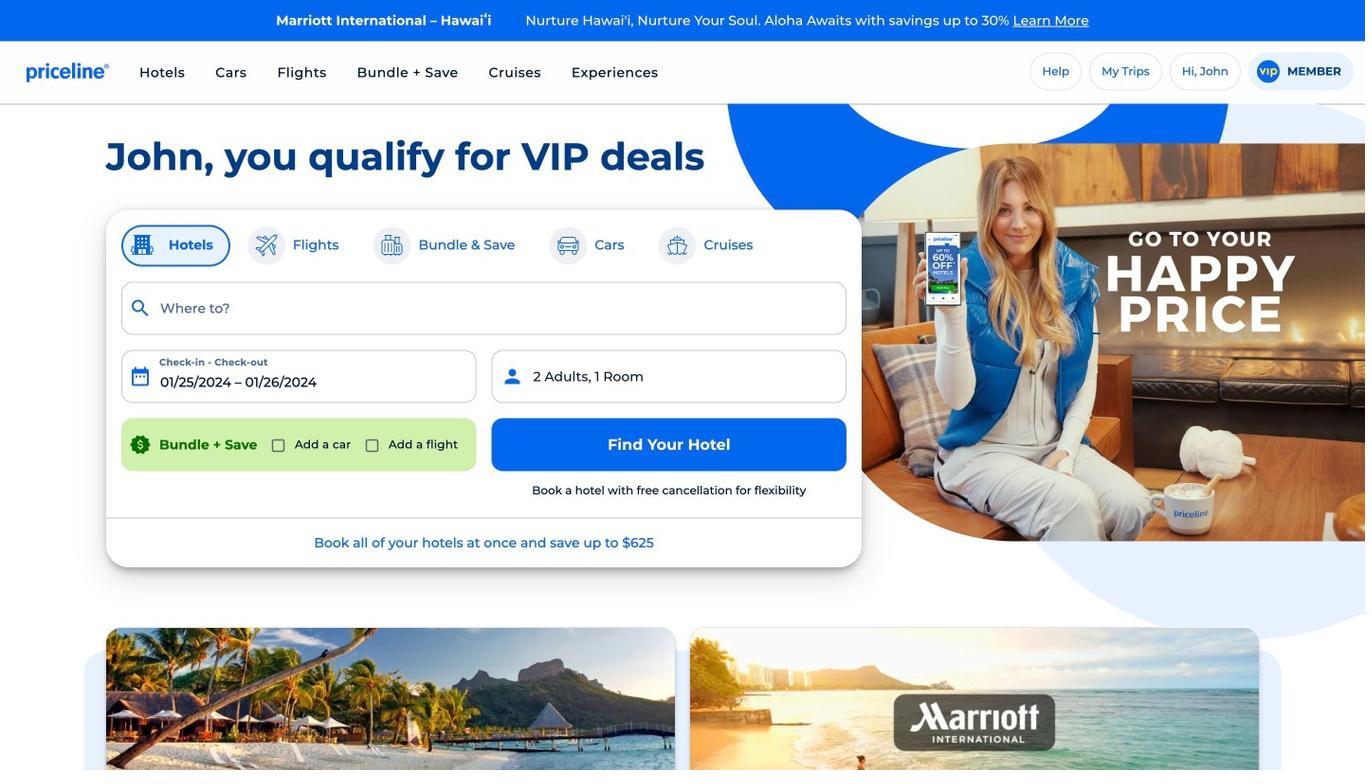Task type: locate. For each thing, give the bounding box(es) containing it.
vip badge icon image
[[1257, 60, 1280, 83]]

Check-in - Check-out field
[[121, 350, 477, 404]]

None field
[[121, 282, 847, 335]]

traveler selection text field
[[492, 350, 847, 404]]



Task type: describe. For each thing, give the bounding box(es) containing it.
Where to? field
[[121, 282, 847, 335]]

priceline.com home image
[[27, 62, 109, 83]]

types of travel tab list
[[121, 225, 847, 267]]



Task type: vqa. For each thing, say whether or not it's contained in the screenshot.
first Photo carousel region
no



